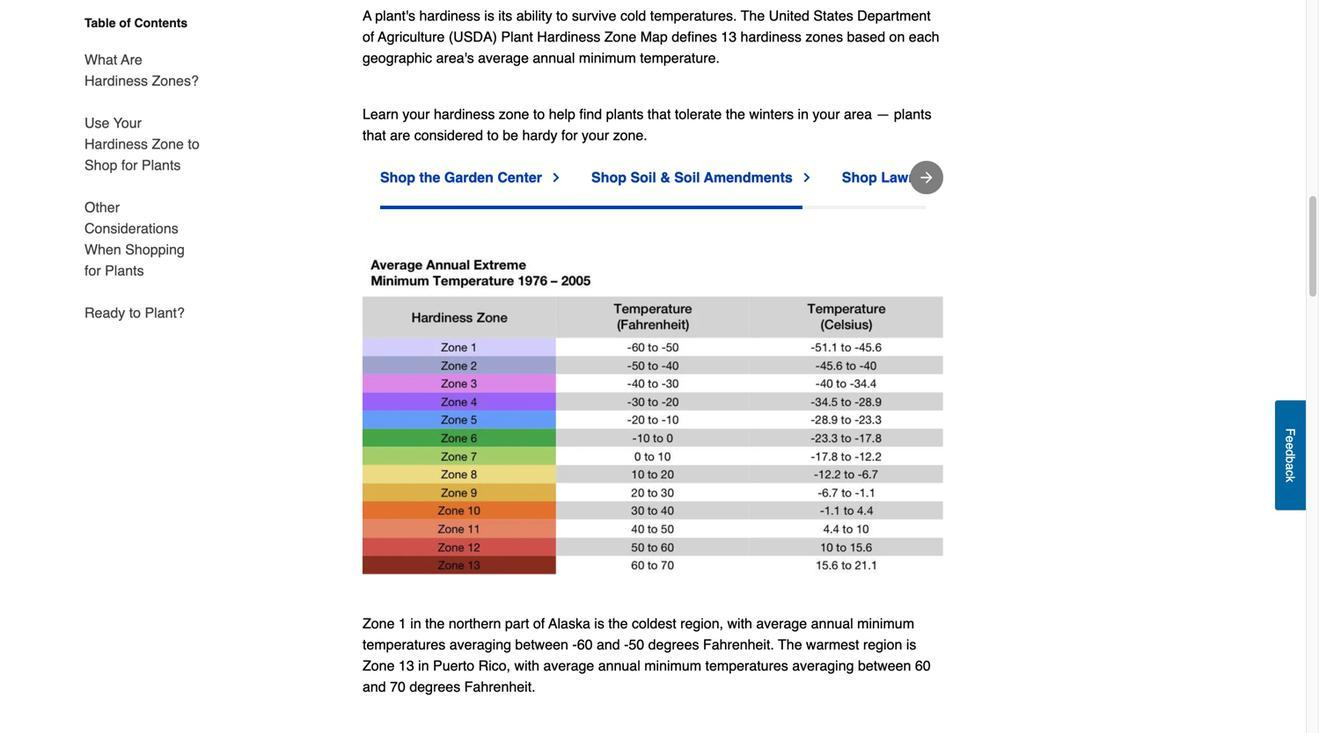 Task type: describe. For each thing, give the bounding box(es) containing it.
considerations
[[84, 220, 178, 237]]

shop the garden center
[[380, 169, 542, 186]]

shop for shop the garden center
[[380, 169, 415, 186]]

1 vertical spatial degrees
[[410, 679, 460, 696]]

ability
[[516, 8, 552, 24]]

the inside learn your hardiness zone to help find plants that tolerate the winters in your area — plants that are considered to be hardy for your zone.
[[726, 106, 745, 122]]

2 horizontal spatial your
[[813, 106, 840, 122]]

2 horizontal spatial is
[[906, 637, 916, 653]]

zones?
[[152, 73, 199, 89]]

minimum inside the a plant's hardiness is its ability to survive cold temperatures. the united states department of agriculture (usda) plant hardiness zone map defines 13 hardiness zones based on each geographic area's average annual minimum temperature.
[[579, 50, 636, 66]]

zone up 70
[[363, 658, 395, 675]]

a plant's hardiness is its ability to survive cold temperatures. the united states department of agriculture (usda) plant hardiness zone map defines 13 hardiness zones based on each geographic area's average annual minimum temperature.
[[363, 8, 939, 66]]

shop lawn & garden hand tools link
[[842, 167, 1085, 188]]

1
[[399, 616, 406, 632]]

a
[[1284, 464, 1298, 470]]

1 horizontal spatial 60
[[915, 658, 931, 675]]

northern
[[449, 616, 501, 632]]

coldest
[[632, 616, 676, 632]]

1 vertical spatial hardiness
[[741, 29, 802, 45]]

rico,
[[478, 658, 511, 675]]

shop the garden center link
[[380, 167, 563, 188]]

plants inside other considerations when shopping for plants
[[105, 263, 144, 279]]

zone
[[499, 106, 529, 122]]

0 horizontal spatial your
[[402, 106, 430, 122]]

hardiness for what are hardiness zones?
[[84, 73, 148, 89]]

0 vertical spatial with
[[727, 616, 752, 632]]

of inside the zone 1 in the northern part of alaska is the coldest region, with average annual minimum temperatures averaging between -60 and -50 degrees fahrenheit. the warmest region is zone 13 in puerto rico, with average annual minimum temperatures averaging between 60 and 70 degrees fahrenheit.
[[533, 616, 545, 632]]

0 horizontal spatial between
[[515, 637, 568, 653]]

for inside other considerations when shopping for plants
[[84, 263, 101, 279]]

area's
[[436, 50, 474, 66]]

to inside the a plant's hardiness is its ability to survive cold temperatures. the united states department of agriculture (usda) plant hardiness zone map defines 13 hardiness zones based on each geographic area's average annual minimum temperature.
[[556, 8, 568, 24]]

zone.
[[613, 127, 647, 143]]

winters
[[749, 106, 794, 122]]

chevron right image for shop soil & soil amendments
[[800, 171, 814, 185]]

k
[[1284, 477, 1298, 483]]

shop inside the use your hardiness zone to shop for plants
[[84, 157, 117, 173]]

b
[[1284, 457, 1298, 464]]

hardiness for of
[[419, 8, 480, 24]]

the left coldest
[[608, 616, 628, 632]]

the right 1
[[425, 616, 445, 632]]

learn your hardiness zone to help find plants that tolerate the winters in your area — plants that are considered to be hardy for your zone.
[[363, 106, 932, 143]]

a
[[363, 8, 372, 24]]

plant's
[[375, 8, 415, 24]]

tolerate
[[675, 106, 722, 122]]

are
[[121, 51, 142, 68]]

0 vertical spatial temperatures
[[363, 637, 446, 653]]

shopping
[[125, 242, 185, 258]]

hardiness for area
[[434, 106, 495, 122]]

f e e d b a c k
[[1284, 429, 1298, 483]]

0 horizontal spatial 60
[[577, 637, 593, 653]]

on
[[889, 29, 905, 45]]

other considerations when shopping for plants
[[84, 199, 185, 279]]

what are hardiness zones?
[[84, 51, 199, 89]]

0 horizontal spatial that
[[363, 127, 386, 143]]

center
[[498, 169, 542, 186]]

annual inside the a plant's hardiness is its ability to survive cold temperatures. the united states department of agriculture (usda) plant hardiness zone map defines 13 hardiness zones based on each geographic area's average annual minimum temperature.
[[533, 50, 575, 66]]

temperatures.
[[650, 8, 737, 24]]

zone inside the a plant's hardiness is its ability to survive cold temperatures. the united states department of agriculture (usda) plant hardiness zone map defines 13 hardiness zones based on each geographic area's average annual minimum temperature.
[[604, 29, 636, 45]]

warmest
[[806, 637, 859, 653]]

13 inside the zone 1 in the northern part of alaska is the coldest region, with average annual minimum temperatures averaging between -60 and -50 degrees fahrenheit. the warmest region is zone 13 in puerto rico, with average annual minimum temperatures averaging between 60 and 70 degrees fahrenheit.
[[399, 658, 414, 675]]

50
[[629, 637, 644, 653]]

region
[[863, 637, 902, 653]]

table of contents
[[84, 16, 188, 30]]

use
[[84, 115, 110, 131]]

lawn
[[881, 169, 917, 186]]

map
[[640, 29, 668, 45]]

help
[[549, 106, 575, 122]]

2 vertical spatial average
[[543, 658, 594, 675]]

1 e from the top
[[1284, 436, 1298, 443]]

plant
[[501, 29, 533, 45]]

70
[[390, 679, 406, 696]]

average inside the a plant's hardiness is its ability to survive cold temperatures. the united states department of agriculture (usda) plant hardiness zone map defines 13 hardiness zones based on each geographic area's average annual minimum temperature.
[[478, 50, 529, 66]]

1 horizontal spatial your
[[582, 127, 609, 143]]

are
[[390, 127, 410, 143]]

(usda)
[[449, 29, 497, 45]]

hand
[[988, 169, 1024, 186]]

ready to plant?
[[84, 305, 185, 321]]

survive
[[572, 8, 616, 24]]

2 vertical spatial annual
[[598, 658, 640, 675]]

united
[[769, 8, 810, 24]]

department
[[857, 8, 931, 24]]

zones
[[806, 29, 843, 45]]

plant?
[[145, 305, 185, 321]]

1 horizontal spatial between
[[858, 658, 911, 675]]

2 vertical spatial in
[[418, 658, 429, 675]]

arrow right image
[[918, 169, 935, 187]]

the inside the a plant's hardiness is its ability to survive cold temperatures. the united states department of agriculture (usda) plant hardiness zone map defines 13 hardiness zones based on each geographic area's average annual minimum temperature.
[[741, 8, 765, 24]]

shop for shop soil & soil amendments
[[591, 169, 627, 186]]

for inside the use your hardiness zone to shop for plants
[[121, 157, 138, 173]]

tools
[[1027, 169, 1064, 186]]

states
[[813, 8, 853, 24]]

puerto
[[433, 658, 475, 675]]

your
[[113, 115, 142, 131]]

a chart showing the average annual extreme minimum temperatures of the different hardiness zones. image
[[363, 248, 943, 575]]



Task type: locate. For each thing, give the bounding box(es) containing it.
plants right —
[[894, 106, 932, 122]]

is left its
[[484, 8, 494, 24]]

zone down zones?
[[152, 136, 184, 152]]

0 vertical spatial hardiness
[[419, 8, 480, 24]]

average down alaska
[[543, 658, 594, 675]]

plants up zone.
[[606, 106, 644, 122]]

0 horizontal spatial the
[[741, 8, 765, 24]]

that left tolerate
[[647, 106, 671, 122]]

shop inside shop lawn & garden hand tools link
[[842, 169, 877, 186]]

chevron right image right center
[[549, 171, 563, 185]]

minimum down 50
[[644, 658, 701, 675]]

plants inside the use your hardiness zone to shop for plants
[[142, 157, 181, 173]]

degrees down puerto
[[410, 679, 460, 696]]

with right rico,
[[514, 658, 539, 675]]

soil left the "amendments"
[[674, 169, 700, 186]]

based
[[847, 29, 885, 45]]

is right the region
[[906, 637, 916, 653]]

between down part at the bottom left
[[515, 637, 568, 653]]

of inside table of contents element
[[119, 16, 131, 30]]

2 vertical spatial hardiness
[[84, 136, 148, 152]]

temperatures down region,
[[705, 658, 788, 675]]

chevron right image for shop the garden center
[[549, 171, 563, 185]]

to right ability
[[556, 8, 568, 24]]

2 horizontal spatial average
[[756, 616, 807, 632]]

d
[[1284, 450, 1298, 457]]

table
[[84, 16, 116, 30]]

1 horizontal spatial for
[[121, 157, 138, 173]]

learn
[[363, 106, 399, 122]]

13 up 70
[[399, 658, 414, 675]]

hardiness inside the use your hardiness zone to shop for plants
[[84, 136, 148, 152]]

1 horizontal spatial chevron right image
[[800, 171, 814, 185]]

—
[[876, 106, 890, 122]]

the left warmest
[[778, 637, 802, 653]]

shop
[[84, 157, 117, 173], [380, 169, 415, 186], [591, 169, 627, 186], [842, 169, 877, 186]]

0 horizontal spatial fahrenheit.
[[464, 679, 536, 696]]

temperatures down 1
[[363, 637, 446, 653]]

c
[[1284, 470, 1298, 477]]

averaging down northern
[[449, 637, 511, 653]]

f e e d b a c k button
[[1275, 401, 1306, 511]]

be
[[503, 127, 518, 143]]

of inside the a plant's hardiness is its ability to survive cold temperatures. the united states department of agriculture (usda) plant hardiness zone map defines 13 hardiness zones based on each geographic area's average annual minimum temperature.
[[363, 29, 374, 45]]

1 - from the left
[[572, 637, 577, 653]]

in left puerto
[[418, 658, 429, 675]]

and left 50
[[597, 637, 620, 653]]

f
[[1284, 429, 1298, 436]]

1 vertical spatial temperatures
[[705, 658, 788, 675]]

for inside learn your hardiness zone to help find plants that tolerate the winters in your area — plants that are considered to be hardy for your zone.
[[561, 127, 578, 143]]

1 vertical spatial is
[[594, 616, 604, 632]]

2 & from the left
[[921, 169, 931, 186]]

1 vertical spatial average
[[756, 616, 807, 632]]

0 horizontal spatial -
[[572, 637, 577, 653]]

the left winters
[[726, 106, 745, 122]]

0 horizontal spatial garden
[[444, 169, 494, 186]]

of right part at the bottom left
[[533, 616, 545, 632]]

plants
[[142, 157, 181, 173], [105, 263, 144, 279]]

soil
[[631, 169, 656, 186], [674, 169, 700, 186]]

0 horizontal spatial averaging
[[449, 637, 511, 653]]

13 right the defines at the top right of page
[[721, 29, 737, 45]]

with right region,
[[727, 616, 752, 632]]

when
[[84, 242, 121, 258]]

1 horizontal spatial annual
[[598, 658, 640, 675]]

0 vertical spatial plants
[[142, 157, 181, 173]]

0 horizontal spatial soil
[[631, 169, 656, 186]]

1 vertical spatial with
[[514, 658, 539, 675]]

2 soil from the left
[[674, 169, 700, 186]]

averaging down warmest
[[792, 658, 854, 675]]

is inside the a plant's hardiness is its ability to survive cold temperatures. the united states department of agriculture (usda) plant hardiness zone map defines 13 hardiness zones based on each geographic area's average annual minimum temperature.
[[484, 8, 494, 24]]

to down zones?
[[188, 136, 200, 152]]

in
[[798, 106, 809, 122], [410, 616, 421, 632], [418, 658, 429, 675]]

e up b
[[1284, 443, 1298, 450]]

2 horizontal spatial for
[[561, 127, 578, 143]]

1 horizontal spatial temperatures
[[705, 658, 788, 675]]

2 horizontal spatial of
[[533, 616, 545, 632]]

is
[[484, 8, 494, 24], [594, 616, 604, 632], [906, 637, 916, 653]]

for down help on the top left of the page
[[561, 127, 578, 143]]

0 horizontal spatial temperatures
[[363, 637, 446, 653]]

your up are at left
[[402, 106, 430, 122]]

1 horizontal spatial degrees
[[648, 637, 699, 653]]

in inside learn your hardiness zone to help find plants that tolerate the winters in your area — plants that are considered to be hardy for your zone.
[[798, 106, 809, 122]]

1 horizontal spatial of
[[363, 29, 374, 45]]

ready
[[84, 305, 125, 321]]

1 soil from the left
[[631, 169, 656, 186]]

shop inside shop soil & soil amendments link
[[591, 169, 627, 186]]

1 horizontal spatial with
[[727, 616, 752, 632]]

0 horizontal spatial of
[[119, 16, 131, 30]]

2 plants from the left
[[894, 106, 932, 122]]

chevron right image
[[549, 171, 563, 185], [800, 171, 814, 185]]

minimum
[[579, 50, 636, 66], [857, 616, 914, 632], [644, 658, 701, 675]]

shop left the lawn
[[842, 169, 877, 186]]

part
[[505, 616, 529, 632]]

& for soil
[[660, 169, 670, 186]]

1 vertical spatial minimum
[[857, 616, 914, 632]]

2 - from the left
[[624, 637, 629, 653]]

your
[[402, 106, 430, 122], [813, 106, 840, 122], [582, 127, 609, 143]]

0 vertical spatial for
[[561, 127, 578, 143]]

garden
[[444, 169, 494, 186], [935, 169, 984, 186]]

use your hardiness zone to shop for plants
[[84, 115, 200, 173]]

1 horizontal spatial plants
[[894, 106, 932, 122]]

to up hardy
[[533, 106, 545, 122]]

0 horizontal spatial degrees
[[410, 679, 460, 696]]

hardiness down what
[[84, 73, 148, 89]]

hardiness
[[537, 29, 600, 45], [84, 73, 148, 89], [84, 136, 148, 152]]

chevron right image inside shop the garden center link
[[549, 171, 563, 185]]

area
[[844, 106, 872, 122]]

2 vertical spatial minimum
[[644, 658, 701, 675]]

0 horizontal spatial plants
[[606, 106, 644, 122]]

2 horizontal spatial minimum
[[857, 616, 914, 632]]

zone inside the use your hardiness zone to shop for plants
[[152, 136, 184, 152]]

1 vertical spatial fahrenheit.
[[464, 679, 536, 696]]

average down plant
[[478, 50, 529, 66]]

your left area on the top of the page
[[813, 106, 840, 122]]

hardiness down united
[[741, 29, 802, 45]]

hardiness down survive
[[537, 29, 600, 45]]

soil down zone.
[[631, 169, 656, 186]]

zone down cold
[[604, 29, 636, 45]]

1 & from the left
[[660, 169, 670, 186]]

e
[[1284, 436, 1298, 443], [1284, 443, 1298, 450]]

zone 1 in the northern part of alaska is the coldest region, with average annual minimum temperatures averaging between -60 and -50 degrees fahrenheit. the warmest region is zone 13 in puerto rico, with average annual minimum temperatures averaging between 60 and 70 degrees fahrenheit.
[[363, 616, 931, 696]]

2 garden from the left
[[935, 169, 984, 186]]

shop soil & soil amendments link
[[591, 167, 814, 188]]

chevron right image right the "amendments"
[[800, 171, 814, 185]]

cold
[[620, 8, 646, 24]]

plants down your
[[142, 157, 181, 173]]

temperature.
[[640, 50, 720, 66]]

e up d
[[1284, 436, 1298, 443]]

zone
[[604, 29, 636, 45], [152, 136, 184, 152], [363, 616, 395, 632], [363, 658, 395, 675]]

region,
[[680, 616, 723, 632]]

find
[[579, 106, 602, 122]]

averaging
[[449, 637, 511, 653], [792, 658, 854, 675]]

table of contents element
[[70, 14, 202, 324]]

the
[[726, 106, 745, 122], [419, 169, 440, 186], [425, 616, 445, 632], [608, 616, 628, 632]]

and
[[597, 637, 620, 653], [363, 679, 386, 696]]

minimum up the region
[[857, 616, 914, 632]]

0 horizontal spatial average
[[478, 50, 529, 66]]

shop soil & soil amendments
[[591, 169, 793, 186]]

0 horizontal spatial minimum
[[579, 50, 636, 66]]

13
[[721, 29, 737, 45], [399, 658, 414, 675]]

1 horizontal spatial soil
[[674, 169, 700, 186]]

0 vertical spatial between
[[515, 637, 568, 653]]

hardy
[[522, 127, 557, 143]]

hardiness
[[419, 8, 480, 24], [741, 29, 802, 45], [434, 106, 495, 122]]

that
[[647, 106, 671, 122], [363, 127, 386, 143]]

2 vertical spatial is
[[906, 637, 916, 653]]

hardiness up (usda)
[[419, 8, 480, 24]]

1 horizontal spatial and
[[597, 637, 620, 653]]

temperatures
[[363, 637, 446, 653], [705, 658, 788, 675]]

of down 'a'
[[363, 29, 374, 45]]

1 horizontal spatial 13
[[721, 29, 737, 45]]

ready to plant? link
[[84, 292, 185, 324]]

between down the region
[[858, 658, 911, 675]]

0 vertical spatial that
[[647, 106, 671, 122]]

geographic
[[363, 50, 432, 66]]

0 vertical spatial fahrenheit.
[[703, 637, 774, 653]]

hardiness down your
[[84, 136, 148, 152]]

2 vertical spatial for
[[84, 263, 101, 279]]

minimum down survive
[[579, 50, 636, 66]]

1 horizontal spatial minimum
[[644, 658, 701, 675]]

-
[[572, 637, 577, 653], [624, 637, 629, 653]]

& for lawn
[[921, 169, 931, 186]]

that down learn on the top left of page
[[363, 127, 386, 143]]

is right alaska
[[594, 616, 604, 632]]

shop for shop lawn & garden hand tools
[[842, 169, 877, 186]]

for down your
[[121, 157, 138, 173]]

0 vertical spatial the
[[741, 8, 765, 24]]

scrollbar
[[380, 206, 803, 209]]

1 vertical spatial that
[[363, 127, 386, 143]]

1 horizontal spatial is
[[594, 616, 604, 632]]

1 vertical spatial and
[[363, 679, 386, 696]]

1 vertical spatial between
[[858, 658, 911, 675]]

its
[[498, 8, 512, 24]]

chevron right image inside shop soil & soil amendments link
[[800, 171, 814, 185]]

in right winters
[[798, 106, 809, 122]]

0 vertical spatial degrees
[[648, 637, 699, 653]]

average up warmest
[[756, 616, 807, 632]]

1 vertical spatial hardiness
[[84, 73, 148, 89]]

considered
[[414, 127, 483, 143]]

1 horizontal spatial averaging
[[792, 658, 854, 675]]

hardiness for use your hardiness zone to shop for plants
[[84, 136, 148, 152]]

average
[[478, 50, 529, 66], [756, 616, 807, 632], [543, 658, 594, 675]]

the down considered
[[419, 169, 440, 186]]

hardiness inside learn your hardiness zone to help find plants that tolerate the winters in your area — plants that are considered to be hardy for your zone.
[[434, 106, 495, 122]]

0 horizontal spatial with
[[514, 658, 539, 675]]

1 vertical spatial 60
[[915, 658, 931, 675]]

0 vertical spatial average
[[478, 50, 529, 66]]

0 horizontal spatial is
[[484, 8, 494, 24]]

plants down when
[[105, 263, 144, 279]]

1 vertical spatial plants
[[105, 263, 144, 279]]

hardiness inside the a plant's hardiness is its ability to survive cold temperatures. the united states department of agriculture (usda) plant hardiness zone map defines 13 hardiness zones based on each geographic area's average annual minimum temperature.
[[537, 29, 600, 45]]

use your hardiness zone to shop for plants link
[[84, 102, 202, 187]]

0 vertical spatial averaging
[[449, 637, 511, 653]]

shop lawn & garden hand tools
[[842, 169, 1064, 186]]

0 vertical spatial in
[[798, 106, 809, 122]]

hardiness up considered
[[434, 106, 495, 122]]

1 horizontal spatial the
[[778, 637, 802, 653]]

zone left 1
[[363, 616, 395, 632]]

13 inside the a plant's hardiness is its ability to survive cold temperatures. the united states department of agriculture (usda) plant hardiness zone map defines 13 hardiness zones based on each geographic area's average annual minimum temperature.
[[721, 29, 737, 45]]

1 chevron right image from the left
[[549, 171, 563, 185]]

1 horizontal spatial fahrenheit.
[[703, 637, 774, 653]]

each
[[909, 29, 939, 45]]

between
[[515, 637, 568, 653], [858, 658, 911, 675]]

0 horizontal spatial 13
[[399, 658, 414, 675]]

0 vertical spatial is
[[484, 8, 494, 24]]

shop down zone.
[[591, 169, 627, 186]]

fahrenheit. down rico,
[[464, 679, 536, 696]]

fahrenheit. down region,
[[703, 637, 774, 653]]

defines
[[672, 29, 717, 45]]

hardiness inside what are hardiness zones?
[[84, 73, 148, 89]]

1 horizontal spatial that
[[647, 106, 671, 122]]

alaska
[[548, 616, 590, 632]]

annual down plant
[[533, 50, 575, 66]]

to left plant?
[[129, 305, 141, 321]]

garden down considered
[[444, 169, 494, 186]]

agriculture
[[378, 29, 445, 45]]

1 vertical spatial annual
[[811, 616, 853, 632]]

other
[[84, 199, 120, 216]]

2 horizontal spatial annual
[[811, 616, 853, 632]]

annual up warmest
[[811, 616, 853, 632]]

0 vertical spatial minimum
[[579, 50, 636, 66]]

shop inside shop the garden center link
[[380, 169, 415, 186]]

& down learn your hardiness zone to help find plants that tolerate the winters in your area — plants that are considered to be hardy for your zone.
[[660, 169, 670, 186]]

0 vertical spatial and
[[597, 637, 620, 653]]

contents
[[134, 16, 188, 30]]

other considerations when shopping for plants link
[[84, 187, 202, 292]]

garden left the hand
[[935, 169, 984, 186]]

degrees
[[648, 637, 699, 653], [410, 679, 460, 696]]

2 vertical spatial hardiness
[[434, 106, 495, 122]]

1 vertical spatial in
[[410, 616, 421, 632]]

to inside the use your hardiness zone to shop for plants
[[188, 136, 200, 152]]

and left 70
[[363, 679, 386, 696]]

for down when
[[84, 263, 101, 279]]

shop down are at left
[[380, 169, 415, 186]]

1 vertical spatial 13
[[399, 658, 414, 675]]

shop up other at top
[[84, 157, 117, 173]]

of right "table"
[[119, 16, 131, 30]]

0 horizontal spatial for
[[84, 263, 101, 279]]

of
[[119, 16, 131, 30], [363, 29, 374, 45], [533, 616, 545, 632]]

0 vertical spatial 60
[[577, 637, 593, 653]]

0 vertical spatial 13
[[721, 29, 737, 45]]

the inside the zone 1 in the northern part of alaska is the coldest region, with average annual minimum temperatures averaging between -60 and -50 degrees fahrenheit. the warmest region is zone 13 in puerto rico, with average annual minimum temperatures averaging between 60 and 70 degrees fahrenheit.
[[778, 637, 802, 653]]

to left be
[[487, 127, 499, 143]]

0 vertical spatial hardiness
[[537, 29, 600, 45]]

what
[[84, 51, 117, 68]]

for
[[561, 127, 578, 143], [121, 157, 138, 173], [84, 263, 101, 279]]

0 horizontal spatial and
[[363, 679, 386, 696]]

60
[[577, 637, 593, 653], [915, 658, 931, 675]]

1 plants from the left
[[606, 106, 644, 122]]

fahrenheit.
[[703, 637, 774, 653], [464, 679, 536, 696]]

0 horizontal spatial annual
[[533, 50, 575, 66]]

in right 1
[[410, 616, 421, 632]]

1 vertical spatial the
[[778, 637, 802, 653]]

0 horizontal spatial chevron right image
[[549, 171, 563, 185]]

2 e from the top
[[1284, 443, 1298, 450]]

amendments
[[704, 169, 793, 186]]

&
[[660, 169, 670, 186], [921, 169, 931, 186]]

1 garden from the left
[[444, 169, 494, 186]]

1 vertical spatial averaging
[[792, 658, 854, 675]]

to
[[556, 8, 568, 24], [533, 106, 545, 122], [487, 127, 499, 143], [188, 136, 200, 152], [129, 305, 141, 321]]

2 chevron right image from the left
[[800, 171, 814, 185]]

1 horizontal spatial average
[[543, 658, 594, 675]]

the left united
[[741, 8, 765, 24]]

& right the lawn
[[921, 169, 931, 186]]

1 vertical spatial for
[[121, 157, 138, 173]]

degrees down coldest
[[648, 637, 699, 653]]

1 horizontal spatial -
[[624, 637, 629, 653]]

your down find
[[582, 127, 609, 143]]

1 horizontal spatial &
[[921, 169, 931, 186]]

0 vertical spatial annual
[[533, 50, 575, 66]]

1 horizontal spatial garden
[[935, 169, 984, 186]]

annual down 50
[[598, 658, 640, 675]]

what are hardiness zones? link
[[84, 39, 202, 102]]



Task type: vqa. For each thing, say whether or not it's contained in the screenshot.
ABILITY
yes



